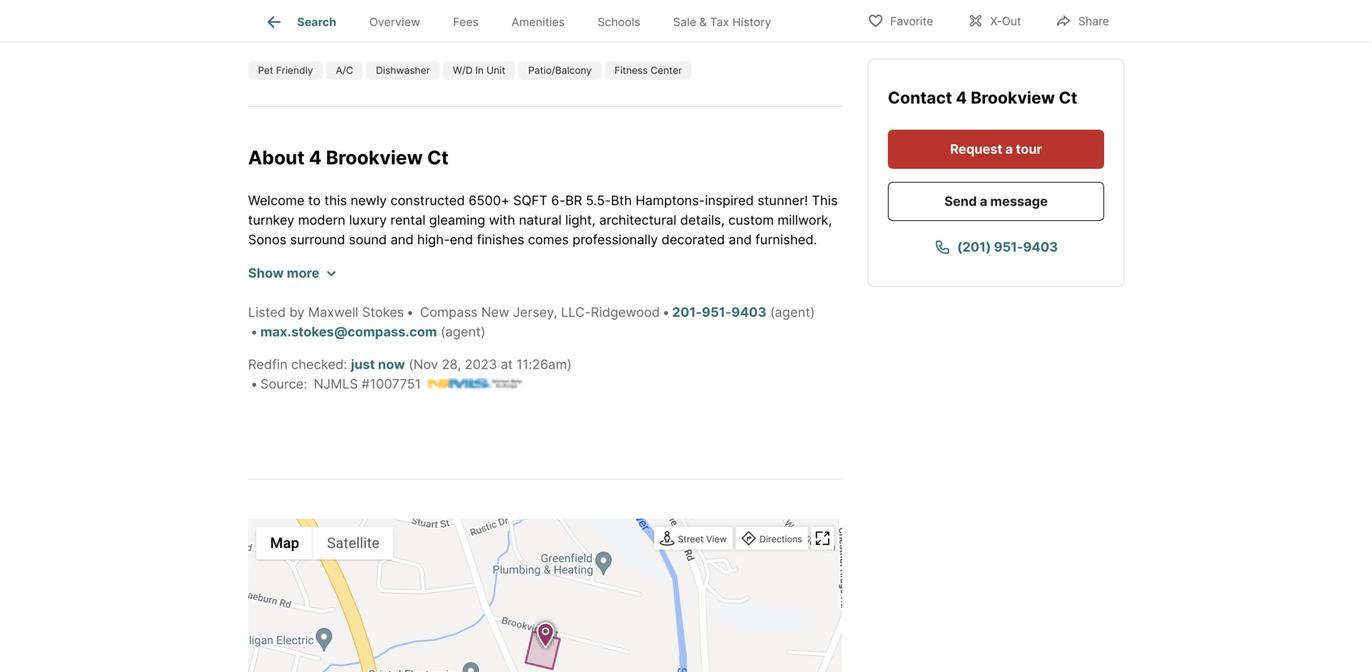 Task type: describe. For each thing, give the bounding box(es) containing it.
1 vertical spatial inspired
[[465, 330, 514, 346]]

5.5-
[[586, 192, 611, 208]]

951- inside (201) 951-9403 button
[[994, 239, 1024, 255]]

at
[[501, 357, 513, 373]]

opens
[[649, 290, 687, 306]]

0 horizontal spatial rm
[[740, 330, 756, 346]]

• left 201-
[[663, 304, 670, 320]]

schools tab
[[581, 2, 657, 42]]

suite
[[750, 310, 780, 326]]

history
[[733, 15, 772, 29]]

x-out
[[991, 14, 1022, 28]]

search
[[297, 15, 337, 29]]

out
[[1002, 14, 1022, 28]]

to up modern
[[308, 192, 321, 208]]

about
[[248, 146, 305, 169]]

9403 inside listed by maxwell stokes • compass new jersey, llc-ridgewood • 201-951-9403 ( agent ) • max.stokes@compass.com ( agent )
[[732, 304, 767, 320]]

max.stokes@compass.com
[[260, 324, 437, 340]]

up
[[690, 290, 706, 306]]

sitting
[[698, 330, 736, 346]]

decorated
[[662, 232, 725, 248]]

this
[[812, 192, 838, 208]]

complete
[[383, 349, 440, 365]]

rental
[[391, 212, 426, 228]]

0 horizontal spatial ensuite
[[364, 369, 409, 385]]

of
[[352, 290, 365, 306]]

sale & tax history
[[674, 15, 772, 29]]

street
[[678, 534, 704, 545]]

ct for contact 4 brookview ct
[[1059, 88, 1078, 108]]

dishwasher
[[376, 65, 430, 76]]

unit
[[487, 65, 506, 76]]

& inside tab
[[700, 15, 707, 29]]

map button
[[256, 527, 313, 560]]

most
[[455, 251, 485, 267]]

1
[[295, 251, 301, 267]]

constructed
[[391, 192, 465, 208]]

spa
[[439, 330, 461, 346]]

201-
[[673, 304, 702, 320]]

area,
[[456, 369, 486, 385]]

cul-
[[549, 251, 573, 267]]

map region
[[133, 444, 969, 673]]

and up top-
[[524, 369, 547, 385]]

directions button
[[738, 529, 807, 551]]

located
[[335, 251, 381, 267]]

welcome to this newly constructed 6500+ sqft 6-br 5.5-bth hamptons-inspired stunner! this turnkey modern luxury rental gleaming with natural light, architectural details, custom millwork, sonos surround sound and high-end finishes comes professionally decorated and furnished. private 1 acre located on one the most desirable cul-de-sac streets. entering the home, you are greeted by an airy two-story foyer with oversized windows, large dr, ensuite br, mudrm, pr, office, and state of the art high chef's kitchen w eating area that opens up to great rm and large deck perfect for entertaining. upstairs has 4 brs including a magnificent primary suite with balcony, gas fpl, 2 wics & zen spa inspired bath, convenient laundry rm, sitting rm and two additional bathrooms complete the upper level. the massive grade level access lower level features a mudrm, ensuite br, rec area, gym, and storage. just unpack your bags and enjoy easy commute to nyc, proximity to downtown and top-rated schools!
[[248, 192, 841, 404]]

checked:
[[291, 357, 347, 373]]

6-
[[551, 192, 566, 208]]

home,
[[749, 251, 787, 267]]

for
[[331, 310, 348, 326]]

favorite button
[[854, 4, 947, 37]]

including
[[553, 310, 609, 326]]

brs
[[526, 310, 549, 326]]

overview tab
[[353, 2, 437, 42]]

to down "br,"
[[421, 388, 434, 404]]

1 horizontal spatial agent
[[775, 304, 811, 320]]

by inside listed by maxwell stokes • compass new jersey, llc-ridgewood • 201-951-9403 ( agent ) • max.stokes@compass.com ( agent )
[[290, 304, 305, 320]]

newly
[[351, 192, 387, 208]]

one
[[404, 251, 427, 267]]

bth
[[611, 192, 632, 208]]

laundry
[[624, 330, 671, 346]]

lower
[[742, 349, 776, 365]]

pet
[[258, 65, 273, 76]]

directions
[[760, 534, 803, 545]]

sound
[[349, 232, 387, 248]]

11:26am)
[[517, 357, 572, 373]]

map
[[270, 535, 299, 552]]

a left njmls
[[303, 369, 310, 385]]

0 vertical spatial ensuite
[[672, 271, 717, 287]]

entertaining.
[[351, 310, 429, 326]]

street view
[[678, 534, 727, 545]]

state
[[318, 290, 349, 306]]

hamptons-
[[636, 192, 705, 208]]

luxury
[[349, 212, 387, 228]]

fitness
[[615, 65, 648, 76]]

ridgewood
[[591, 304, 660, 320]]

951- inside listed by maxwell stokes • compass new jersey, llc-ridgewood • 201-951-9403 ( agent ) • max.stokes@compass.com ( agent )
[[702, 304, 732, 320]]

amenities tab
[[495, 2, 581, 42]]

send
[[945, 194, 977, 209]]

that
[[620, 290, 645, 306]]

& inside welcome to this newly constructed 6500+ sqft 6-br 5.5-bth hamptons-inspired stunner! this turnkey modern luxury rental gleaming with natural light, architectural details, custom millwork, sonos surround sound and high-end finishes comes professionally decorated and furnished. private 1 acre located on one the most desirable cul-de-sac streets. entering the home, you are greeted by an airy two-story foyer with oversized windows, large dr, ensuite br, mudrm, pr, office, and state of the art high chef's kitchen w eating area that opens up to great rm and large deck perfect for entertaining. upstairs has 4 brs including a magnificent primary suite with balcony, gas fpl, 2 wics & zen spa inspired bath, convenient laundry rm, sitting rm and two additional bathrooms complete the upper level. the massive grade level access lower level features a mudrm, ensuite br, rec area, gym, and storage. just unpack your bags and enjoy easy commute to nyc, proximity to downtown and top-rated schools!
[[400, 330, 408, 346]]

jersey,
[[513, 304, 558, 320]]

0 vertical spatial large
[[618, 271, 649, 287]]

2 vertical spatial with
[[784, 310, 810, 326]]

request
[[951, 141, 1003, 157]]

a inside send a message button
[[980, 194, 988, 209]]

brookview for contact
[[971, 88, 1056, 108]]

9403 inside button
[[1024, 239, 1058, 255]]

message
[[991, 194, 1048, 209]]

1 vertical spatial )
[[481, 324, 486, 340]]

baths
[[471, 8, 506, 24]]

satellite
[[327, 535, 380, 552]]

4 inside welcome to this newly constructed 6500+ sqft 6-br 5.5-bth hamptons-inspired stunner! this turnkey modern luxury rental gleaming with natural light, architectural details, custom millwork, sonos surround sound and high-end finishes comes professionally decorated and furnished. private 1 acre located on one the most desirable cul-de-sac streets. entering the home, you are greeted by an airy two-story foyer with oversized windows, large dr, ensuite br, mudrm, pr, office, and state of the art high chef's kitchen w eating area that opens up to great rm and large deck perfect for entertaining. upstairs has 4 brs including a magnificent primary suite with balcony, gas fpl, 2 wics & zen spa inspired bath, convenient laundry rm, sitting rm and two additional bathrooms complete the upper level. the massive grade level access lower level features a mudrm, ensuite br, rec area, gym, and storage. just unpack your bags and enjoy easy commute to nyc, proximity to downtown and top-rated schools!
[[514, 310, 522, 326]]

eating
[[548, 290, 586, 306]]

• right stokes at left
[[407, 304, 414, 320]]

upstairs
[[433, 310, 484, 326]]

1 vertical spatial agent
[[446, 324, 481, 340]]

0 vertical spatial with
[[489, 212, 516, 228]]

w
[[533, 290, 544, 306]]

listed
[[248, 304, 286, 320]]

and down 'lower'
[[749, 369, 772, 385]]

welcome
[[248, 192, 305, 208]]

send a message button
[[888, 182, 1105, 221]]

28,
[[442, 357, 461, 373]]

dr,
[[653, 271, 669, 287]]

surround
[[290, 232, 345, 248]]

sq ft
[[545, 8, 578, 24]]

2023
[[465, 357, 497, 373]]

w/d in unit
[[453, 65, 506, 76]]

redfin checked: just now (nov 28, 2023 at 11:26am)
[[248, 357, 572, 373]]

and down "custom"
[[729, 232, 752, 248]]

view
[[707, 534, 727, 545]]

a down area
[[612, 310, 620, 326]]

professionally
[[573, 232, 658, 248]]

1 horizontal spatial inspired
[[705, 192, 754, 208]]

• down redfin
[[251, 376, 258, 392]]

sale & tax history tab
[[657, 2, 788, 42]]

and up the perfect
[[291, 290, 314, 306]]

two
[[786, 330, 809, 346]]



Task type: vqa. For each thing, say whether or not it's contained in the screenshot.
2nd "▾" from the right
no



Task type: locate. For each thing, give the bounding box(es) containing it.
mudrm, up nyc,
[[314, 369, 361, 385]]

magnificent
[[623, 310, 696, 326]]

top-
[[532, 388, 558, 404]]

end
[[450, 232, 473, 248]]

)
[[811, 304, 815, 320], [481, 324, 486, 340]]

inspired up upper
[[465, 330, 514, 346]]

primary
[[700, 310, 747, 326]]

and down rental
[[391, 232, 414, 248]]

0 vertical spatial 9403
[[1024, 239, 1058, 255]]

ct up constructed
[[427, 146, 449, 169]]

zen
[[412, 330, 435, 346]]

ct for about 4 brookview ct
[[427, 146, 449, 169]]

4 right about
[[309, 146, 322, 169]]

0 horizontal spatial 9403
[[732, 304, 767, 320]]

office,
[[248, 290, 287, 306]]

1 vertical spatial 9403
[[732, 304, 767, 320]]

beds
[[401, 8, 432, 24]]

show
[[248, 265, 284, 281]]

0 horizontal spatial 951-
[[702, 304, 732, 320]]

by inside welcome to this newly constructed 6500+ sqft 6-br 5.5-bth hamptons-inspired stunner! this turnkey modern luxury rental gleaming with natural light, architectural details, custom millwork, sonos surround sound and high-end finishes comes professionally decorated and furnished. private 1 acre located on one the most desirable cul-de-sac streets. entering the home, you are greeted by an airy two-story foyer with oversized windows, large dr, ensuite br, mudrm, pr, office, and state of the art high chef's kitchen w eating area that opens up to great rm and large deck perfect for entertaining. upstairs has 4 brs including a magnificent primary suite with balcony, gas fpl, 2 wics & zen spa inspired bath, convenient laundry rm, sitting rm and two additional bathrooms complete the upper level. the massive grade level access lower level features a mudrm, ensuite br, rec area, gym, and storage. just unpack your bags and enjoy easy commute to nyc, proximity to downtown and top-rated schools!
[[300, 271, 315, 287]]

comes
[[528, 232, 569, 248]]

inspired up "custom"
[[705, 192, 754, 208]]

by
[[300, 271, 315, 287], [290, 304, 305, 320]]

agent up two
[[775, 304, 811, 320]]

0 horizontal spatial mudrm,
[[314, 369, 361, 385]]

gleaming
[[429, 212, 486, 228]]

0 vertical spatial 4
[[956, 88, 967, 108]]

br
[[566, 192, 583, 208]]

1 vertical spatial (
[[441, 324, 446, 340]]

additional
[[248, 349, 309, 365]]

redfin
[[248, 357, 288, 373]]

furnished.
[[756, 232, 818, 248]]

bath,
[[517, 330, 549, 346]]

high
[[414, 290, 440, 306]]

1 vertical spatial &
[[400, 330, 408, 346]]

grade
[[624, 349, 660, 365]]

new
[[482, 304, 510, 320]]

the up br,
[[725, 251, 746, 267]]

in
[[476, 65, 484, 76]]

1 vertical spatial brookview
[[326, 146, 423, 169]]

agent down compass
[[446, 324, 481, 340]]

brookview up tour
[[971, 88, 1056, 108]]

kitchen
[[485, 290, 530, 306]]

br,
[[413, 369, 429, 385]]

fees tab
[[437, 2, 495, 42]]

1 horizontal spatial level
[[779, 349, 808, 365]]

to left nyc,
[[310, 388, 322, 404]]

2 vertical spatial 4
[[514, 310, 522, 326]]

( down compass
[[441, 324, 446, 340]]

•
[[407, 304, 414, 320], [663, 304, 670, 320], [251, 324, 258, 340], [251, 376, 258, 392]]

just now link
[[351, 357, 405, 373], [351, 357, 405, 373]]

level up enjoy
[[779, 349, 808, 365]]

) down "pr," at the right of page
[[811, 304, 815, 320]]

1 horizontal spatial 4
[[514, 310, 522, 326]]

center
[[651, 65, 682, 76]]

a
[[1006, 141, 1013, 157], [980, 194, 988, 209], [612, 310, 620, 326], [303, 369, 310, 385]]

your
[[684, 369, 711, 385]]

0 horizontal spatial large
[[618, 271, 649, 287]]

agent
[[775, 304, 811, 320], [446, 324, 481, 340]]

) left has
[[481, 324, 486, 340]]

schools!
[[595, 388, 646, 404]]

1 vertical spatial mudrm,
[[314, 369, 361, 385]]

listed by maxwell stokes • compass new jersey, llc-ridgewood • 201-951-9403 ( agent ) • max.stokes@compass.com ( agent )
[[248, 304, 815, 340]]

1 horizontal spatial mudrm,
[[745, 271, 792, 287]]

4 for about
[[309, 146, 322, 169]]

the up foyer at the top of page
[[431, 251, 451, 267]]

& left tax
[[700, 15, 707, 29]]

0 vertical spatial inspired
[[705, 192, 754, 208]]

large up that
[[618, 271, 649, 287]]

1 vertical spatial with
[[463, 271, 490, 287]]

ct down the share button in the top of the page
[[1059, 88, 1078, 108]]

with up "finishes"
[[489, 212, 516, 228]]

pet friendly
[[258, 65, 313, 76]]

ensuite up 'proximity'
[[364, 369, 409, 385]]

0 horizontal spatial )
[[481, 324, 486, 340]]

storage.
[[551, 369, 602, 385]]

4 right has
[[514, 310, 522, 326]]

a left tour
[[1006, 141, 1013, 157]]

sac
[[595, 251, 617, 267]]

listing provided courtesy of new jersey multiple listing service, inc. (njmls) image
[[428, 379, 523, 390]]

2
[[352, 330, 360, 346]]

features
[[248, 369, 299, 385]]

two-
[[364, 271, 393, 287]]

0 vertical spatial by
[[300, 271, 315, 287]]

0 vertical spatial &
[[700, 15, 707, 29]]

compass
[[420, 304, 478, 320]]

• down listed
[[251, 324, 258, 340]]

large down "pr," at the right of page
[[808, 290, 839, 306]]

0 vertical spatial agent
[[775, 304, 811, 320]]

0 horizontal spatial &
[[400, 330, 408, 346]]

x-out button
[[954, 4, 1036, 37]]

1 vertical spatial ct
[[427, 146, 449, 169]]

0 vertical spatial ct
[[1059, 88, 1078, 108]]

1 horizontal spatial (
[[771, 304, 775, 320]]

deck
[[248, 310, 278, 326]]

brookview up "newly"
[[326, 146, 423, 169]]

0 vertical spatial (
[[771, 304, 775, 320]]

source:
[[260, 376, 307, 392]]

pr,
[[796, 271, 811, 287]]

show more button
[[248, 264, 336, 283]]

architectural
[[600, 212, 677, 228]]

the down two-
[[369, 290, 389, 306]]

1 vertical spatial large
[[808, 290, 839, 306]]

1 level from the left
[[663, 349, 692, 365]]

great
[[726, 290, 758, 306]]

tab list containing search
[[248, 0, 801, 42]]

2 horizontal spatial 4
[[956, 88, 967, 108]]

the
[[543, 349, 566, 365]]

ensuite down entering at the top
[[672, 271, 717, 287]]

with down most
[[463, 271, 490, 287]]

& left the zen
[[400, 330, 408, 346]]

1 horizontal spatial ensuite
[[672, 271, 717, 287]]

satellite button
[[313, 527, 394, 560]]

mudrm, down home,
[[745, 271, 792, 287]]

rm up suite
[[762, 290, 778, 306]]

a right send
[[980, 194, 988, 209]]

9403 down message
[[1024, 239, 1058, 255]]

airy
[[338, 271, 360, 287]]

acre
[[305, 251, 332, 267]]

2 level from the left
[[779, 349, 808, 365]]

to right up
[[710, 290, 722, 306]]

to
[[308, 192, 321, 208], [710, 290, 722, 306], [310, 388, 322, 404], [421, 388, 434, 404]]

( right great
[[771, 304, 775, 320]]

951- right (201)
[[994, 239, 1024, 255]]

#
[[362, 376, 370, 392]]

stokes
[[362, 304, 404, 320]]

with up two
[[784, 310, 810, 326]]

1 horizontal spatial 9403
[[1024, 239, 1058, 255]]

1 horizontal spatial ct
[[1059, 88, 1078, 108]]

by left the an
[[300, 271, 315, 287]]

now
[[378, 357, 405, 373]]

1 vertical spatial 951-
[[702, 304, 732, 320]]

951- up sitting
[[702, 304, 732, 320]]

fitness center
[[615, 65, 682, 76]]

millwork,
[[778, 212, 832, 228]]

1 vertical spatial ensuite
[[364, 369, 409, 385]]

1 horizontal spatial large
[[808, 290, 839, 306]]

and down "pr," at the right of page
[[782, 290, 805, 306]]

0 vertical spatial )
[[811, 304, 815, 320]]

1 vertical spatial by
[[290, 304, 305, 320]]

6500+
[[469, 192, 510, 208]]

9403 down br,
[[732, 304, 767, 320]]

brookview for about
[[326, 146, 423, 169]]

0 horizontal spatial brookview
[[326, 146, 423, 169]]

0 horizontal spatial 4
[[309, 146, 322, 169]]

ft
[[565, 8, 578, 24]]

0 vertical spatial rm
[[762, 290, 778, 306]]

nyc,
[[326, 388, 357, 404]]

with
[[489, 212, 516, 228], [463, 271, 490, 287], [784, 310, 810, 326]]

1 horizontal spatial brookview
[[971, 88, 1056, 108]]

stunner!
[[758, 192, 808, 208]]

0 horizontal spatial ct
[[427, 146, 449, 169]]

commute
[[248, 388, 306, 404]]

overview
[[369, 15, 420, 29]]

201-951-9403 link
[[673, 304, 767, 320]]

and down gym,
[[505, 388, 528, 404]]

4 right contact
[[956, 88, 967, 108]]

a/c
[[336, 65, 353, 76]]

0 vertical spatial mudrm,
[[745, 271, 792, 287]]

share button
[[1042, 4, 1124, 37]]

oversized
[[493, 271, 553, 287]]

0 horizontal spatial level
[[663, 349, 692, 365]]

more
[[287, 265, 320, 281]]

this
[[325, 192, 347, 208]]

windows,
[[557, 271, 615, 287]]

by right listed
[[290, 304, 305, 320]]

and down suite
[[759, 330, 783, 346]]

rm up 'lower'
[[740, 330, 756, 346]]

menu bar containing map
[[256, 527, 394, 560]]

on
[[385, 251, 400, 267]]

level down rm,
[[663, 349, 692, 365]]

the down spa
[[444, 349, 464, 365]]

1 horizontal spatial rm
[[762, 290, 778, 306]]

are
[[817, 251, 837, 267]]

modern
[[298, 212, 346, 228]]

tab list
[[248, 0, 801, 42]]

brookview
[[971, 88, 1056, 108], [326, 146, 423, 169]]

has
[[488, 310, 510, 326]]

rec
[[433, 369, 452, 385]]

0 horizontal spatial inspired
[[465, 330, 514, 346]]

1 vertical spatial rm
[[740, 330, 756, 346]]

1 vertical spatial 4
[[309, 146, 322, 169]]

1 horizontal spatial &
[[700, 15, 707, 29]]

njmls
[[314, 376, 358, 392]]

1 horizontal spatial 951-
[[994, 239, 1024, 255]]

menu bar
[[256, 527, 394, 560]]

4 for contact
[[956, 88, 967, 108]]

(201) 951-9403 button
[[888, 228, 1105, 267]]

sonos
[[248, 232, 287, 248]]

0 vertical spatial brookview
[[971, 88, 1056, 108]]

1 horizontal spatial )
[[811, 304, 815, 320]]

desirable
[[489, 251, 546, 267]]

a inside 'request a tour' button
[[1006, 141, 1013, 157]]

0 horizontal spatial agent
[[446, 324, 481, 340]]

0 vertical spatial 951-
[[994, 239, 1024, 255]]

ensuite
[[672, 271, 717, 287], [364, 369, 409, 385]]

0 horizontal spatial (
[[441, 324, 446, 340]]

contact
[[888, 88, 953, 108]]



